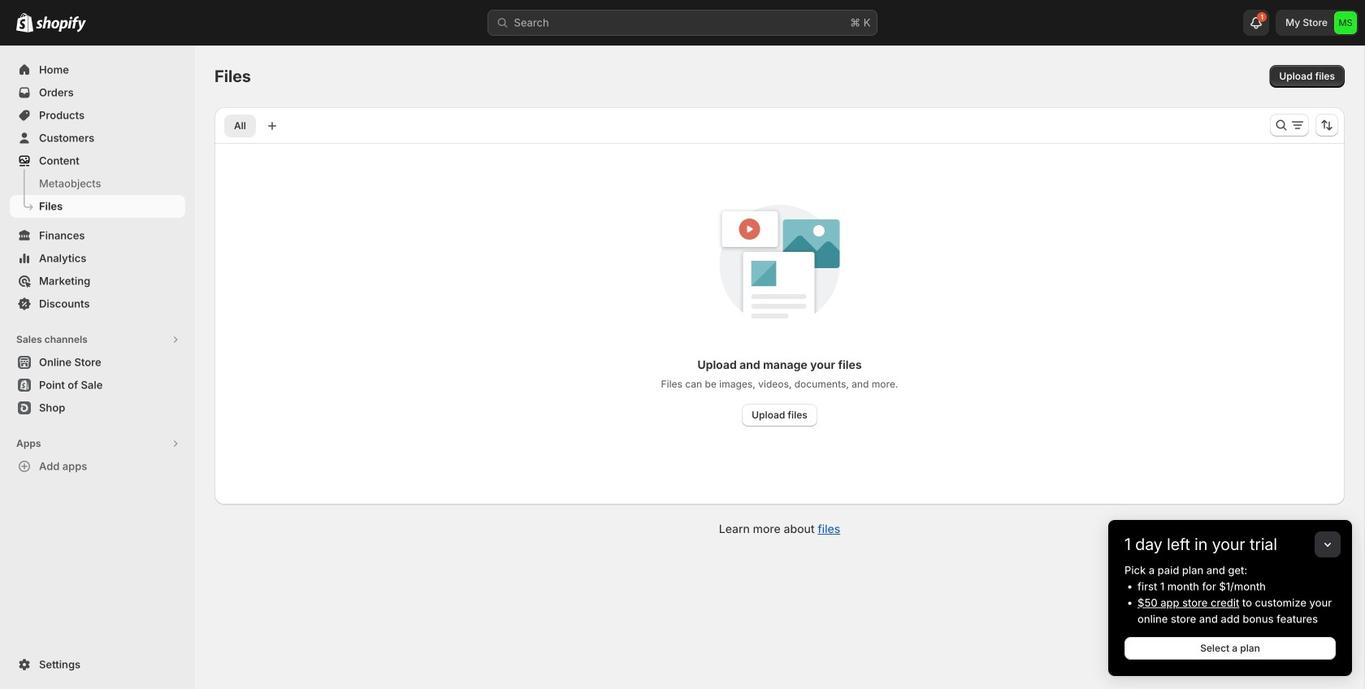 Task type: locate. For each thing, give the bounding box(es) containing it.
my store image
[[1334, 11, 1357, 34]]

shopify image
[[16, 13, 33, 32]]

shopify image
[[36, 16, 86, 32]]



Task type: vqa. For each thing, say whether or not it's contained in the screenshot.
right Shopify image
yes



